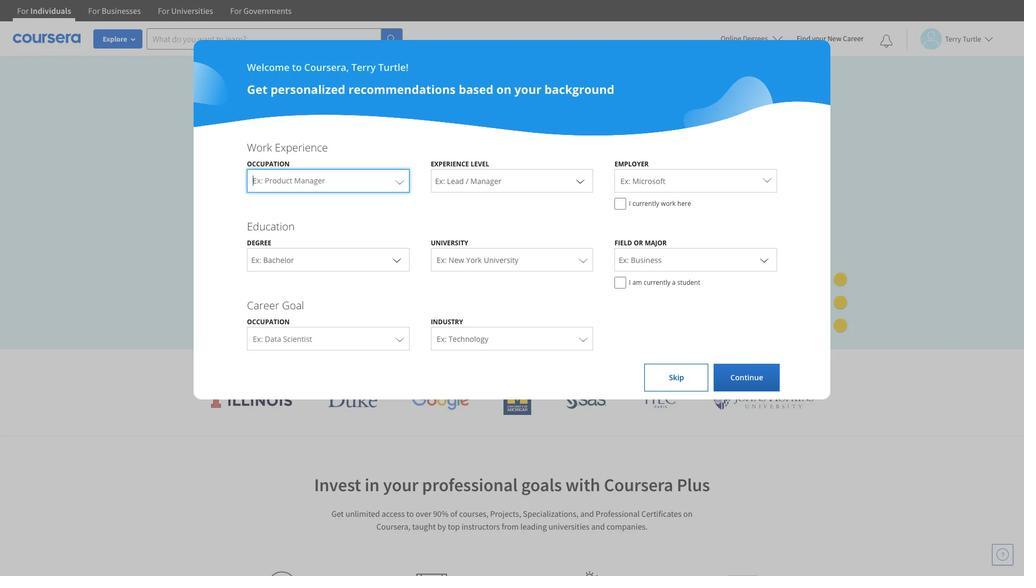 Task type: locate. For each thing, give the bounding box(es) containing it.
to
[[292, 61, 302, 74], [298, 150, 309, 166], [407, 509, 414, 519]]

and left professional
[[581, 509, 594, 519]]

courses,
[[416, 150, 461, 166], [459, 509, 489, 519]]

terry
[[351, 61, 376, 74]]

currently
[[633, 199, 660, 208], [644, 278, 671, 287]]

ex: left york
[[437, 255, 447, 265]]

technology
[[449, 334, 489, 344]]

to up personalized
[[292, 61, 302, 74]]

career goal element
[[236, 298, 788, 356]]

currently inside education element
[[644, 278, 671, 287]]

manager
[[294, 176, 325, 186]]

on inside 'unlimited access to 7,000+ world-class courses, hands-on projects, and job-ready certificate programs—all included in your subscription'
[[502, 150, 516, 166]]

experience level
[[431, 160, 489, 169]]

0 vertical spatial chevron down image
[[574, 174, 587, 187]]

0 horizontal spatial new
[[449, 255, 464, 265]]

get for get unlimited access to over 90% of courses, projects, specializations, and professional certificates on coursera, taught by top instructors from leading universities and companies.
[[332, 509, 344, 519]]

0 vertical spatial in
[[519, 168, 529, 184]]

day
[[247, 264, 261, 274]]

occupation up data
[[247, 317, 290, 327]]

occupation
[[247, 160, 290, 169], [247, 317, 290, 327]]

goal
[[282, 298, 304, 313]]

0 vertical spatial to
[[292, 61, 302, 74]]

get down welcome
[[247, 81, 268, 97]]

0 vertical spatial courses,
[[416, 150, 461, 166]]

over
[[416, 509, 432, 519]]

1 horizontal spatial access
[[382, 509, 405, 519]]

ex: up subscription
[[253, 176, 263, 186]]

access left over
[[382, 509, 405, 519]]

for businesses
[[88, 5, 141, 16]]

currently left a
[[644, 278, 671, 287]]

0 horizontal spatial leading
[[401, 358, 445, 375]]

0 vertical spatial occupation
[[247, 160, 290, 169]]

ex:
[[253, 176, 263, 186], [621, 176, 631, 186], [437, 255, 447, 265], [253, 334, 263, 344], [437, 334, 447, 344]]

new right the find
[[828, 34, 842, 43]]

chevron down image
[[758, 253, 771, 266]]

for left individuals
[[17, 5, 29, 16]]

university up york
[[431, 239, 468, 248]]

johns hopkins university image
[[713, 391, 814, 410]]

1 horizontal spatial career
[[843, 34, 864, 43]]

save money image
[[416, 574, 455, 576]]

onboardingmodal dialog
[[0, 0, 1024, 576]]

1 horizontal spatial university
[[484, 255, 519, 265]]

1 vertical spatial access
[[382, 509, 405, 519]]

1 occupation from the top
[[247, 160, 290, 169]]

2 vertical spatial to
[[407, 509, 414, 519]]

i right i currently work here option
[[629, 199, 631, 208]]

major
[[645, 239, 667, 248]]

1 vertical spatial currently
[[644, 278, 671, 287]]

2 occupation from the top
[[247, 317, 290, 327]]

and up university of michigan image
[[520, 358, 542, 375]]

work experience
[[247, 140, 328, 155]]

continue
[[731, 372, 764, 383]]

1 vertical spatial get
[[332, 509, 344, 519]]

career left goal
[[247, 298, 279, 313]]

new inside 'link'
[[828, 34, 842, 43]]

university
[[431, 239, 468, 248], [484, 255, 519, 265]]

0 vertical spatial new
[[828, 34, 842, 43]]

sas image
[[566, 392, 607, 409]]

occupation inside work experience element
[[247, 160, 290, 169]]

1 horizontal spatial get
[[332, 509, 344, 519]]

plus up certificates on the right bottom
[[677, 474, 710, 496]]

0 horizontal spatial experience
[[275, 140, 328, 155]]

currently inside work experience element
[[633, 199, 660, 208]]

coursera, inside "onboardingmodal" dialog
[[304, 61, 349, 74]]

0 horizontal spatial with
[[566, 474, 601, 496]]

1 vertical spatial chevron down image
[[390, 253, 403, 266]]

career left the show notifications icon
[[843, 34, 864, 43]]

2 for from the left
[[88, 5, 100, 16]]

i left am
[[629, 278, 631, 287]]

on
[[497, 81, 512, 97], [502, 150, 516, 166], [684, 509, 693, 519]]

on inside dialog
[[497, 81, 512, 97]]

0 vertical spatial i
[[629, 199, 631, 208]]

to up ready
[[298, 150, 309, 166]]

for left governments
[[230, 5, 242, 16]]

field
[[615, 239, 632, 248]]

field or major
[[615, 239, 667, 248]]

courses, inside get unlimited access to over 90% of courses, projects, specializations, and professional certificates on coursera, taught by top instructors from leading universities and companies.
[[459, 509, 489, 519]]

0 vertical spatial plus
[[701, 358, 726, 375]]

a
[[672, 278, 676, 287]]

0 vertical spatial coursera,
[[304, 61, 349, 74]]

work
[[661, 199, 676, 208]]

courses, up instructors
[[459, 509, 489, 519]]

chevron down image inside work experience element
[[574, 174, 587, 187]]

start 7-day free trial button
[[203, 256, 314, 282]]

york
[[466, 255, 482, 265]]

1 horizontal spatial universities
[[549, 521, 590, 532]]

experience
[[275, 140, 328, 155], [431, 160, 469, 169]]

experience left the level
[[431, 160, 469, 169]]

coursera up hec paris 'image'
[[643, 358, 698, 375]]

None search field
[[147, 28, 403, 49]]

access
[[259, 150, 295, 166], [382, 509, 405, 519]]

hands-
[[464, 150, 502, 166]]

0 horizontal spatial in
[[365, 474, 380, 496]]

find your new career link
[[792, 32, 869, 45]]

and
[[253, 168, 274, 184], [520, 358, 542, 375], [581, 509, 594, 519], [591, 521, 605, 532]]

show notifications image
[[880, 35, 893, 47]]

university right york
[[484, 255, 519, 265]]

occupation down work
[[247, 160, 290, 169]]

new left york
[[449, 255, 464, 265]]

and down professional
[[591, 521, 605, 532]]

1 horizontal spatial chevron down image
[[574, 174, 587, 187]]

1 vertical spatial university
[[484, 255, 519, 265]]

currently left work
[[633, 199, 660, 208]]

1 vertical spatial i
[[629, 278, 631, 287]]

leading
[[401, 358, 445, 375], [521, 521, 547, 532]]

chevron down image
[[574, 174, 587, 187], [390, 253, 403, 266]]

leading up google image at the bottom of the page
[[401, 358, 445, 375]]

1 vertical spatial on
[[502, 150, 516, 166]]

skip button
[[645, 364, 709, 392]]

1 vertical spatial career
[[247, 298, 279, 313]]

chevron down image for experience level
[[574, 174, 587, 187]]

0 horizontal spatial career
[[247, 298, 279, 313]]

university of michigan image
[[504, 386, 532, 415]]

and up subscription
[[253, 168, 274, 184]]

1 vertical spatial new
[[449, 255, 464, 265]]

on right certificates on the right bottom
[[684, 509, 693, 519]]

experience up ready
[[275, 140, 328, 155]]

1 vertical spatial universities
[[549, 521, 590, 532]]

0 vertical spatial career
[[843, 34, 864, 43]]

chevron down image inside education element
[[390, 253, 403, 266]]

1 horizontal spatial with
[[614, 358, 640, 375]]

0 vertical spatial currently
[[633, 199, 660, 208]]

1 horizontal spatial experience
[[431, 160, 469, 169]]

unlimited
[[203, 150, 256, 166]]

get inside "onboardingmodal" dialog
[[247, 81, 268, 97]]

1 vertical spatial coursera
[[604, 474, 673, 496]]

for
[[17, 5, 29, 16], [88, 5, 100, 16], [158, 5, 170, 16], [230, 5, 242, 16]]

new inside education element
[[449, 255, 464, 265]]

1 for from the left
[[17, 5, 29, 16]]

plus left the continue
[[701, 358, 726, 375]]

0 horizontal spatial access
[[259, 150, 295, 166]]

universities down specializations,
[[549, 521, 590, 532]]

courses, up programs—all
[[416, 150, 461, 166]]

0 vertical spatial on
[[497, 81, 512, 97]]

4 for from the left
[[230, 5, 242, 16]]

/month, cancel anytime
[[216, 239, 304, 249]]

courses, inside 'unlimited access to 7,000+ world-class courses, hands-on projects, and job-ready certificate programs—all included in your subscription'
[[416, 150, 461, 166]]

0 vertical spatial access
[[259, 150, 295, 166]]

university of illinois at urbana-champaign image
[[210, 392, 293, 409]]

work experience element
[[236, 140, 788, 215]]

your left "background"
[[515, 81, 542, 97]]

on up included
[[502, 150, 516, 166]]

0 horizontal spatial chevron down image
[[390, 253, 403, 266]]

your down projects,
[[203, 187, 228, 203]]

1 vertical spatial coursera,
[[377, 521, 411, 532]]

coursera
[[643, 358, 698, 375], [604, 474, 673, 496]]

in right included
[[519, 168, 529, 184]]

ex: down 'employer'
[[621, 176, 631, 186]]

for universities
[[158, 5, 213, 16]]

0 vertical spatial coursera
[[643, 358, 698, 375]]

to inside 'unlimited access to 7,000+ world-class courses, hands-on projects, and job-ready certificate programs—all included in your subscription'
[[298, 150, 309, 166]]

taught
[[412, 521, 436, 532]]

3 for from the left
[[158, 5, 170, 16]]

access inside get unlimited access to over 90% of courses, projects, specializations, and professional certificates on coursera, taught by top instructors from leading universities and companies.
[[382, 509, 405, 519]]

1 i from the top
[[629, 199, 631, 208]]

with right goals
[[566, 474, 601, 496]]

product
[[265, 176, 292, 186]]

certificate
[[332, 168, 386, 184]]

1 horizontal spatial leading
[[521, 521, 547, 532]]

in up unlimited
[[365, 474, 380, 496]]

coursera, left 'taught'
[[377, 521, 411, 532]]

with
[[614, 358, 640, 375], [566, 474, 601, 496]]

0 vertical spatial get
[[247, 81, 268, 97]]

job-
[[277, 168, 298, 184]]

start 7-day free trial
[[220, 264, 297, 274]]

businesses
[[102, 5, 141, 16]]

your right the find
[[812, 34, 826, 43]]

data
[[265, 334, 281, 344]]

i for education
[[629, 278, 631, 287]]

to inside get unlimited access to over 90% of courses, projects, specializations, and professional certificates on coursera, taught by top instructors from leading universities and companies.
[[407, 509, 414, 519]]

for left businesses
[[88, 5, 100, 16]]

0 horizontal spatial universities
[[448, 358, 516, 375]]

1 vertical spatial to
[[298, 150, 309, 166]]

ex: inside education element
[[437, 255, 447, 265]]

programs—all
[[389, 168, 466, 184]]

duke university image
[[328, 391, 377, 408]]

skip
[[669, 372, 684, 383]]

1 horizontal spatial new
[[828, 34, 842, 43]]

industry
[[431, 317, 463, 327]]

2 i from the top
[[629, 278, 631, 287]]

on right based
[[497, 81, 512, 97]]

coursera up professional
[[604, 474, 673, 496]]

coursera,
[[304, 61, 349, 74], [377, 521, 411, 532]]

with right companies
[[614, 358, 640, 375]]

0 vertical spatial experience
[[275, 140, 328, 155]]

career inside 'link'
[[843, 34, 864, 43]]

0 vertical spatial leading
[[401, 358, 445, 375]]

1 horizontal spatial in
[[519, 168, 529, 184]]

1 vertical spatial courses,
[[459, 509, 489, 519]]

cancel
[[248, 239, 272, 249]]

and inside 'unlimited access to 7,000+ world-class courses, hands-on projects, and job-ready certificate programs—all included in your subscription'
[[253, 168, 274, 184]]

2 vertical spatial on
[[684, 509, 693, 519]]

0 horizontal spatial university
[[431, 239, 468, 248]]

occupation inside career goal element
[[247, 317, 290, 327]]

get inside get unlimited access to over 90% of courses, projects, specializations, and professional certificates on coursera, taught by top instructors from leading universities and companies.
[[332, 509, 344, 519]]

for for individuals
[[17, 5, 29, 16]]

access up job-
[[259, 150, 295, 166]]

0 horizontal spatial coursera,
[[304, 61, 349, 74]]

1 vertical spatial occupation
[[247, 317, 290, 327]]

for left universities
[[158, 5, 170, 16]]

1 vertical spatial leading
[[521, 521, 547, 532]]

universities
[[448, 358, 516, 375], [549, 521, 590, 532]]

get
[[247, 81, 268, 97], [332, 509, 344, 519]]

ex: down industry
[[437, 334, 447, 344]]

in
[[519, 168, 529, 184], [365, 474, 380, 496]]

1 vertical spatial with
[[566, 474, 601, 496]]

coursera image
[[13, 30, 81, 47]]

i currently work here
[[629, 199, 691, 208]]

for for governments
[[230, 5, 242, 16]]

get left unlimited
[[332, 509, 344, 519]]

trial
[[280, 264, 297, 274]]

leading down specializations,
[[521, 521, 547, 532]]

career
[[843, 34, 864, 43], [247, 298, 279, 313]]

for governments
[[230, 5, 292, 16]]

coursera, up personalized
[[304, 61, 349, 74]]

1 horizontal spatial coursera,
[[377, 521, 411, 532]]

to left over
[[407, 509, 414, 519]]

ex: left data
[[253, 334, 263, 344]]

to inside "onboardingmodal" dialog
[[292, 61, 302, 74]]

plus
[[701, 358, 726, 375], [677, 474, 710, 496]]

Occupation field
[[248, 169, 409, 193]]

0 horizontal spatial get
[[247, 81, 268, 97]]

i
[[629, 199, 631, 208], [629, 278, 631, 287]]

universities down technology
[[448, 358, 516, 375]]

1 vertical spatial in
[[365, 474, 380, 496]]

I am currently a student checkbox
[[615, 277, 627, 289]]



Task type: describe. For each thing, give the bounding box(es) containing it.
unlimited access to 7,000+ world-class courses, hands-on projects, and job-ready certificate programs—all included in your subscription
[[203, 150, 529, 203]]

professional
[[422, 474, 518, 496]]

included
[[469, 168, 516, 184]]

for for businesses
[[88, 5, 100, 16]]

for for universities
[[158, 5, 170, 16]]

of
[[450, 509, 458, 519]]

leading inside get unlimited access to over 90% of courses, projects, specializations, and professional certificates on coursera, taught by top instructors from leading universities and companies.
[[521, 521, 547, 532]]

world-
[[352, 150, 387, 166]]

help center image
[[997, 549, 1010, 561]]

universities
[[171, 5, 213, 16]]

from
[[502, 521, 519, 532]]

by
[[438, 521, 446, 532]]

your inside 'unlimited access to 7,000+ world-class courses, hands-on projects, and job-ready certificate programs—all included in your subscription'
[[203, 187, 228, 203]]

hec paris image
[[641, 390, 678, 411]]

occupation for work
[[247, 160, 290, 169]]

specializations,
[[523, 509, 579, 519]]

degree
[[247, 239, 271, 248]]

get unlimited access to over 90% of courses, projects, specializations, and professional certificates on coursera, taught by top instructors from leading universities and companies.
[[332, 509, 693, 532]]

/month,
[[216, 239, 246, 249]]

i am currently a student
[[629, 278, 701, 287]]

employer
[[615, 160, 649, 169]]

governments
[[244, 5, 292, 16]]

90%
[[433, 509, 449, 519]]

google image
[[412, 391, 469, 410]]

class
[[387, 150, 413, 166]]

I currently work here checkbox
[[615, 198, 627, 210]]

banner navigation
[[9, 0, 300, 29]]

0 vertical spatial university
[[431, 239, 468, 248]]

ex: for ex: microsoft
[[621, 176, 631, 186]]

personalized
[[271, 81, 345, 97]]

ex: technology
[[437, 334, 489, 344]]

on inside get unlimited access to over 90% of courses, projects, specializations, and professional certificates on coursera, taught by top instructors from leading universities and companies.
[[684, 509, 693, 519]]

1 vertical spatial experience
[[431, 160, 469, 169]]

occupation for career
[[247, 317, 290, 327]]

ex: for ex: product manager
[[253, 176, 263, 186]]

ex: for ex: data scientist
[[253, 334, 263, 344]]

education element
[[236, 219, 788, 294]]

ex: data scientist
[[253, 334, 312, 344]]

ready
[[298, 168, 329, 184]]

ex: new york university
[[437, 255, 519, 265]]

chevron down image for degree
[[390, 253, 403, 266]]

individuals
[[30, 5, 71, 16]]

or
[[634, 239, 643, 248]]

ex: product manager
[[253, 176, 325, 186]]

0 vertical spatial universities
[[448, 358, 516, 375]]

flexible learning image
[[571, 571, 607, 576]]

ex: for ex: new york university
[[437, 255, 447, 265]]

certificates
[[642, 509, 682, 519]]

start
[[220, 264, 238, 274]]

subscription
[[231, 187, 298, 203]]

turtle!
[[378, 61, 409, 74]]

i for work experience
[[629, 199, 631, 208]]

find
[[797, 34, 811, 43]]

coursera, inside get unlimited access to over 90% of courses, projects, specializations, and professional certificates on coursera, taught by top instructors from leading universities and companies.
[[377, 521, 411, 532]]

7-
[[240, 264, 247, 274]]

get for get personalized recommendations based on your background
[[247, 81, 268, 97]]

invest in your professional goals with coursera plus
[[314, 474, 710, 496]]

your inside 'link'
[[812, 34, 826, 43]]

companies
[[546, 358, 611, 375]]

student
[[678, 278, 701, 287]]

invest
[[314, 474, 361, 496]]

continue button
[[714, 364, 780, 392]]

in inside 'unlimited access to 7,000+ world-class courses, hands-on projects, and job-ready certificate programs—all included in your subscription'
[[519, 168, 529, 184]]

projects,
[[203, 168, 250, 184]]

am
[[633, 278, 642, 287]]

career inside "onboardingmodal" dialog
[[247, 298, 279, 313]]

7,000+
[[312, 150, 349, 166]]

microsoft
[[633, 176, 666, 186]]

work
[[247, 140, 272, 155]]

professional
[[596, 509, 640, 519]]

your up over
[[383, 474, 419, 496]]

career goal
[[247, 298, 304, 313]]

instructors
[[462, 521, 500, 532]]

for individuals
[[17, 5, 71, 16]]

companies.
[[607, 521, 648, 532]]

welcome to coursera, terry turtle!
[[247, 61, 409, 74]]

your inside "onboardingmodal" dialog
[[515, 81, 542, 97]]

1 vertical spatial plus
[[677, 474, 710, 496]]

ex: microsoft
[[621, 176, 666, 186]]

level
[[471, 160, 489, 169]]

universities inside get unlimited access to over 90% of courses, projects, specializations, and professional certificates on coursera, taught by top instructors from leading universities and companies.
[[549, 521, 590, 532]]

find your new career
[[797, 34, 864, 43]]

background
[[545, 81, 615, 97]]

anytime
[[274, 239, 304, 249]]

learn anything image
[[267, 571, 296, 576]]

based
[[459, 81, 494, 97]]

leading universities and companies with coursera plus
[[398, 358, 726, 375]]

scientist
[[283, 334, 312, 344]]

get personalized recommendations based on your background
[[247, 81, 615, 97]]

education
[[247, 219, 295, 234]]

top
[[448, 521, 460, 532]]

coursera plus image
[[203, 100, 365, 116]]

0 vertical spatial with
[[614, 358, 640, 375]]

goals
[[521, 474, 562, 496]]

projects,
[[490, 509, 521, 519]]

recommendations
[[349, 81, 456, 97]]

access inside 'unlimited access to 7,000+ world-class courses, hands-on projects, and job-ready certificate programs—all included in your subscription'
[[259, 150, 295, 166]]

welcome
[[247, 61, 290, 74]]

ex: for ex: technology
[[437, 334, 447, 344]]

unlimited
[[346, 509, 380, 519]]

free
[[263, 264, 279, 274]]

here
[[678, 199, 691, 208]]



Task type: vqa. For each thing, say whether or not it's contained in the screenshot.
bottommost with
yes



